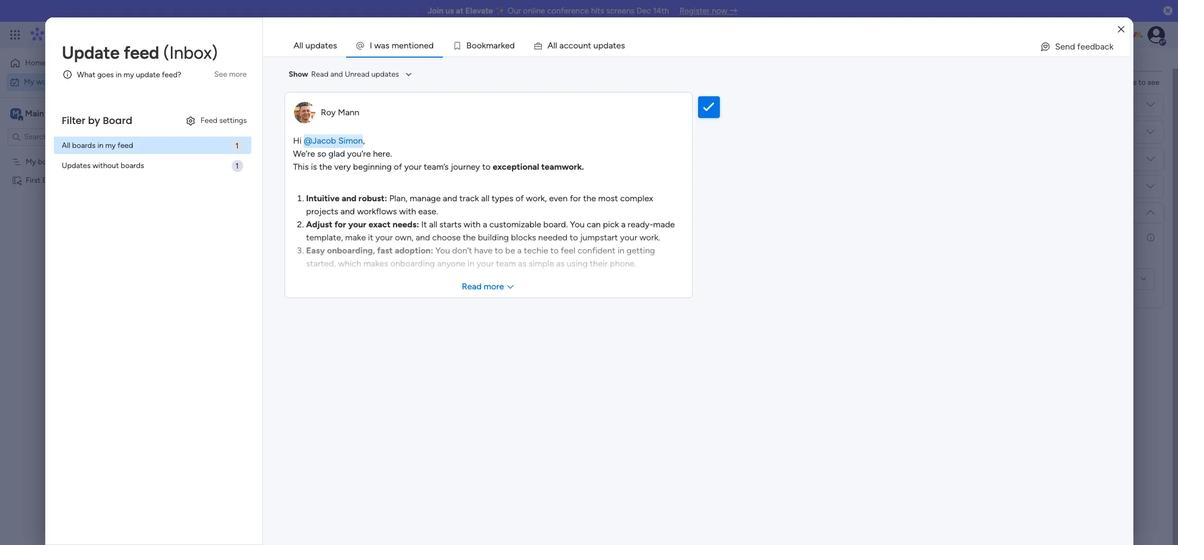 Task type: vqa. For each thing, say whether or not it's contained in the screenshot.
the right n
yes



Task type: locate. For each thing, give the bounding box(es) containing it.
with down plan, manage and track all types of work, even for the most complex projects and workflows with ease.
[[464, 219, 481, 230]]

to right 'journey'
[[483, 162, 491, 172]]

my left work
[[24, 77, 34, 86]]

2 horizontal spatial d
[[604, 40, 609, 51]]

you inside "you don't have to be a techie to feel confident in getting started, which makes onboarding anyone in your team as simple as using their phone."
[[436, 246, 450, 256]]

and inside it all starts with a customizable board. you can pick a ready-made template, make it your own, and choose the building blocks needed to jumpstart your work.
[[416, 232, 430, 243]]

1 c from the left
[[564, 40, 569, 51]]

0 vertical spatial all
[[481, 193, 490, 204]]

main content containing overdue /
[[144, 26, 1178, 546]]

for up make at left top
[[335, 219, 346, 230]]

1 horizontal spatial as
[[556, 259, 565, 269]]

i
[[412, 40, 414, 51]]

1 horizontal spatial k
[[501, 40, 505, 51]]

track
[[460, 193, 479, 204]]

1 vertical spatial first
[[26, 176, 41, 185]]

1 horizontal spatial u
[[594, 40, 599, 51]]

1 l from the left
[[554, 40, 556, 51]]

2 d from the left
[[510, 40, 515, 51]]

1 vertical spatial read
[[462, 281, 482, 292]]

see
[[214, 70, 227, 79]]

1 horizontal spatial boards
[[121, 161, 144, 170]]

with
[[399, 206, 416, 217], [464, 219, 481, 230]]

1 horizontal spatial d
[[510, 40, 515, 51]]

o right w
[[414, 40, 419, 51]]

of inside the 'hi @jacob simon , we're so glad you're here. this is the very beginning of your team's journey to exceptional teamwork.'
[[394, 162, 402, 172]]

1 horizontal spatial my
[[124, 70, 134, 79]]

m for e
[[392, 40, 399, 51]]

2 horizontal spatial t
[[613, 40, 617, 51]]

1 for updates without boards
[[236, 162, 239, 171]]

/ right date
[[259, 351, 264, 365]]

with inside it all starts with a customizable board. you can pick a ready-made template, make it your own, and choose the building blocks needed to jumpstart your work.
[[464, 219, 481, 230]]

1 horizontal spatial t
[[588, 40, 592, 51]]

all updates link
[[285, 35, 346, 56]]

you left can
[[570, 219, 585, 230]]

0 vertical spatial all
[[294, 40, 303, 51]]

customize inside customize button
[[365, 91, 401, 100]]

1 vertical spatial first board
[[26, 176, 62, 185]]

all up show
[[294, 40, 303, 51]]

my inside button
[[24, 77, 34, 86]]

tab list
[[284, 35, 1130, 57]]

the
[[995, 78, 1006, 87], [319, 162, 332, 172], [584, 193, 596, 204], [463, 232, 476, 243]]

show read and unread updates
[[289, 70, 399, 79]]

2 n from the left
[[419, 40, 424, 51]]

you down choose
[[436, 246, 450, 256]]

None search field
[[161, 87, 263, 105]]

read more
[[462, 281, 504, 292]]

update feed (inbox)
[[62, 42, 218, 63]]

feed up update at top
[[124, 42, 159, 63]]

t right w
[[409, 40, 412, 51]]

makes
[[364, 259, 388, 269]]

all updates
[[294, 40, 337, 51]]

0 horizontal spatial my
[[105, 141, 116, 150]]

as right team
[[518, 259, 527, 269]]

anyone
[[437, 259, 466, 269]]

1 o from the left
[[414, 40, 419, 51]]

goes
[[97, 70, 114, 79]]

o left p
[[574, 40, 579, 51]]

p
[[599, 40, 604, 51]]

d for i w a s m e n t i o n e d
[[429, 40, 434, 51]]

1 horizontal spatial more
[[484, 281, 504, 292]]

1 horizontal spatial of
[[516, 193, 524, 204]]

1 horizontal spatial read
[[462, 281, 482, 292]]

work,
[[526, 193, 547, 204]]

your left team's
[[405, 162, 422, 172]]

1 vertical spatial all
[[429, 219, 438, 230]]

to left 'be'
[[495, 246, 503, 256]]

boards
[[72, 141, 96, 150], [121, 161, 144, 170]]

1 horizontal spatial updates
[[372, 70, 399, 79]]

feed up without on the left top of page
[[118, 141, 133, 150]]

and down it
[[416, 232, 430, 243]]

0 horizontal spatial of
[[394, 162, 402, 172]]

0 horizontal spatial first
[[26, 176, 41, 185]]

0 horizontal spatial t
[[409, 40, 412, 51]]

of right beginning
[[394, 162, 402, 172]]

my left update at top
[[124, 70, 134, 79]]

register now →
[[680, 6, 738, 16]]

1 vertical spatial all
[[62, 141, 70, 150]]

0 horizontal spatial all
[[429, 219, 438, 230]]

a right 'be'
[[518, 246, 522, 256]]

0 vertical spatial boards
[[72, 141, 96, 150]]

0 vertical spatial you
[[570, 219, 585, 230]]

✨
[[495, 6, 506, 16]]

workspace
[[46, 108, 89, 118]]

columns
[[1035, 78, 1064, 87]]

option
[[0, 152, 139, 154]]

have
[[475, 246, 493, 256]]

adoption:
[[395, 246, 434, 256]]

c
[[564, 40, 569, 51], [569, 40, 574, 51]]

s right w
[[386, 40, 390, 51]]

all inside tab list
[[294, 40, 303, 51]]

1 horizontal spatial with
[[464, 219, 481, 230]]

1 d from the left
[[429, 40, 434, 51]]

more inside button
[[229, 70, 247, 79]]

u left p
[[579, 40, 584, 51]]

of left work,
[[516, 193, 524, 204]]

in right goes
[[116, 70, 122, 79]]

customize my work
[[978, 55, 1063, 68]]

1 horizontal spatial m
[[486, 40, 494, 51]]

l right a
[[556, 40, 558, 51]]

0 horizontal spatial you
[[436, 246, 450, 256]]

0 horizontal spatial first board
[[26, 176, 62, 185]]

work.
[[640, 232, 661, 243]]

3 d from the left
[[604, 40, 609, 51]]

2 horizontal spatial n
[[584, 40, 588, 51]]

my up without on the left top of page
[[105, 141, 116, 150]]

3 n from the left
[[584, 40, 588, 51]]

see more
[[214, 70, 247, 79]]

1 vertical spatial you
[[436, 246, 450, 256]]

be
[[506, 246, 515, 256]]

1 vertical spatial for
[[335, 219, 346, 230]]

the inside plan, manage and track all types of work, even for the most complex projects and workflows with ease.
[[584, 193, 596, 204]]

updates up show read and unread updates
[[306, 40, 337, 51]]

of inside plan, manage and track all types of work, even for the most complex projects and workflows with ease.
[[516, 193, 524, 204]]

more right see
[[229, 70, 247, 79]]

0 vertical spatial with
[[399, 206, 416, 217]]

select product image
[[10, 29, 21, 40]]

updates up customize button
[[372, 70, 399, 79]]

1 horizontal spatial /
[[259, 351, 264, 365]]

1 vertical spatial 0
[[243, 276, 248, 285]]

2 vertical spatial board
[[42, 176, 62, 185]]

board inside 'link'
[[692, 158, 712, 168]]

m left r
[[486, 40, 494, 51]]

1 horizontal spatial all
[[294, 40, 303, 51]]

2 vertical spatial 0
[[267, 354, 272, 364]]

d
[[429, 40, 434, 51], [510, 40, 515, 51], [604, 40, 609, 51]]

customize down the unread
[[365, 91, 401, 100]]

0 horizontal spatial /
[[228, 136, 233, 149]]

0 horizontal spatial read
[[311, 70, 329, 79]]

2 horizontal spatial board
[[692, 158, 712, 168]]

to inside main content
[[1139, 78, 1146, 87]]

the up don't
[[463, 232, 476, 243]]

o left r
[[472, 40, 477, 51]]

the left most
[[584, 193, 596, 204]]

0 vertical spatial 0 items
[[241, 237, 267, 246]]

0 horizontal spatial board
[[42, 176, 62, 185]]

team
[[496, 259, 516, 269]]

0 vertical spatial of
[[394, 162, 402, 172]]

1 n from the left
[[404, 40, 409, 51]]

0 horizontal spatial d
[[429, 40, 434, 51]]

0 horizontal spatial with
[[399, 206, 416, 217]]

and
[[331, 70, 343, 79], [1066, 78, 1079, 87], [342, 193, 357, 204], [443, 193, 458, 204], [341, 206, 355, 217], [416, 232, 430, 243]]

customize for customize
[[365, 91, 401, 100]]

1 for all boards in my feed
[[236, 142, 239, 151]]

most
[[599, 193, 618, 204]]

adjust for your exact needs:
[[306, 219, 419, 230]]

a left date
[[225, 351, 231, 365]]

all
[[481, 193, 490, 204], [429, 219, 438, 230]]

you'd
[[1106, 78, 1124, 87]]

a up building
[[483, 219, 488, 230]]

needed
[[539, 232, 568, 243]]

monday button
[[28, 21, 174, 49]]

d right i at the top of the page
[[429, 40, 434, 51]]

updates without boards
[[62, 161, 144, 170]]

list box
[[0, 150, 139, 336]]

0 vertical spatial more
[[229, 70, 247, 79]]

hits
[[591, 6, 605, 16]]

2 l from the left
[[556, 40, 558, 51]]

send feedback
[[1056, 41, 1114, 52]]

0 horizontal spatial updates
[[306, 40, 337, 51]]

a inside main content
[[225, 351, 231, 365]]

1 horizontal spatial first
[[675, 158, 690, 168]]

3 e from the left
[[505, 40, 510, 51]]

with up needs: on the left top of the page
[[399, 206, 416, 217]]

more down team
[[484, 281, 504, 292]]

hide done items
[[287, 91, 343, 100]]

all for all boards in my feed
[[62, 141, 70, 150]]

first board
[[675, 158, 712, 168], [26, 176, 62, 185]]

and left the unread
[[331, 70, 343, 79]]

and down intuitive and robust:
[[341, 206, 355, 217]]

1 horizontal spatial n
[[419, 40, 424, 51]]

a right b
[[494, 40, 498, 51]]

blocks
[[511, 232, 536, 243]]

my left board
[[26, 157, 36, 166]]

your
[[405, 162, 422, 172], [348, 219, 367, 230], [376, 232, 393, 243], [620, 232, 638, 243], [477, 259, 494, 269]]

4 e from the left
[[617, 40, 621, 51]]

intuitive and robust:
[[306, 193, 387, 204]]

1 vertical spatial with
[[464, 219, 481, 230]]

d for a l l a c c o u n t u p d a t e s
[[604, 40, 609, 51]]

v2 info image
[[1148, 232, 1155, 244]]

a right a
[[560, 40, 564, 51]]

their
[[590, 259, 608, 269]]

n right i at the top of the page
[[419, 40, 424, 51]]

o right b
[[477, 40, 482, 51]]

very
[[334, 162, 351, 172]]

board
[[38, 157, 58, 166]]

with inside plan, manage and track all types of work, even for the most complex projects and workflows with ease.
[[399, 206, 416, 217]]

as down feel
[[556, 259, 565, 269]]

all up updates on the top left
[[62, 141, 70, 150]]

1 horizontal spatial all
[[481, 193, 490, 204]]

0 horizontal spatial boards
[[72, 141, 96, 150]]

plan, manage and track all types of work, even for the most complex projects and workflows with ease.
[[306, 193, 654, 217]]

u down 'hits'
[[594, 40, 599, 51]]

1 vertical spatial my
[[105, 141, 116, 150]]

0 horizontal spatial more
[[229, 70, 247, 79]]

it
[[368, 232, 374, 243]]

all right it
[[429, 219, 438, 230]]

boards right without on the left top of page
[[121, 161, 144, 170]]

2 e from the left
[[424, 40, 429, 51]]

settings
[[219, 116, 247, 125]]

easy
[[306, 246, 325, 256]]

in
[[116, 70, 122, 79], [97, 141, 103, 150], [618, 246, 625, 256], [468, 259, 475, 269]]

0 horizontal spatial customize
[[365, 91, 401, 100]]

board
[[103, 114, 132, 127], [692, 158, 712, 168], [42, 176, 62, 185]]

0 vertical spatial read
[[311, 70, 329, 79]]

my up the boards,
[[1026, 55, 1039, 68]]

0 vertical spatial updates
[[306, 40, 337, 51]]

0 horizontal spatial u
[[579, 40, 584, 51]]

my for my work
[[24, 77, 34, 86]]

m left i at the top of the page
[[392, 40, 399, 51]]

register
[[680, 6, 710, 16]]

1 vertical spatial board
[[692, 158, 712, 168]]

t right p
[[613, 40, 617, 51]]

more inside 'button'
[[484, 281, 504, 292]]

conference
[[547, 6, 589, 16]]

your inside "you don't have to be a techie to feel confident in getting started, which makes onboarding anyone in your team as simple as using their phone."
[[477, 259, 494, 269]]

d right r
[[510, 40, 515, 51]]

0 inside the without a date / 0 items
[[267, 354, 272, 364]]

read right show
[[311, 70, 329, 79]]

n left p
[[584, 40, 588, 51]]

onboarding,
[[327, 246, 375, 256]]

1 horizontal spatial you
[[570, 219, 585, 230]]

0 horizontal spatial s
[[386, 40, 390, 51]]

the inside the 'hi @jacob simon , we're so glad you're here. this is the very beginning of your team's journey to exceptional teamwork.'
[[319, 162, 332, 172]]

read down "you don't have to be a techie to feel confident in getting started, which makes onboarding anyone in your team as simple as using their phone." at the top of the page
[[462, 281, 482, 292]]

the inside it all starts with a customizable board. you can pick a ready-made template, make it your own, and choose the building blocks needed to jumpstart your work.
[[463, 232, 476, 243]]

the right is
[[319, 162, 332, 172]]

0 horizontal spatial for
[[335, 219, 346, 230]]

1 horizontal spatial for
[[570, 193, 581, 204]]

and left people
[[1066, 78, 1079, 87]]

your inside the 'hi @jacob simon , we're so glad you're here. this is the very beginning of your team's journey to exceptional teamwork.'
[[405, 162, 422, 172]]

to up feel
[[570, 232, 578, 243]]

our
[[508, 6, 521, 16]]

my right update at top
[[163, 63, 188, 88]]

1 e from the left
[[399, 40, 404, 51]]

e right p
[[617, 40, 621, 51]]

t left p
[[588, 40, 592, 51]]

0 horizontal spatial k
[[482, 40, 486, 51]]

help image
[[1110, 29, 1121, 40]]

l down join us at elevate ✨ our online conference hits screens dec 14th
[[554, 40, 556, 51]]

send feedback button
[[1036, 38, 1119, 56]]

customize
[[978, 55, 1024, 68], [365, 91, 401, 100]]

online
[[523, 6, 545, 16]]

o
[[414, 40, 419, 51], [472, 40, 477, 51], [477, 40, 482, 51], [574, 40, 579, 51]]

workspace selection element
[[10, 107, 91, 121]]

e left i at the top of the page
[[399, 40, 404, 51]]

1 vertical spatial /
[[259, 351, 264, 365]]

0 horizontal spatial m
[[392, 40, 399, 51]]

m
[[13, 109, 19, 118]]

1 horizontal spatial board
[[103, 114, 132, 127]]

2 as from the left
[[556, 259, 565, 269]]

read inside 'button'
[[462, 281, 482, 292]]

1 vertical spatial of
[[516, 193, 524, 204]]

board inside list box
[[42, 176, 62, 185]]

as
[[518, 259, 527, 269], [556, 259, 565, 269]]

overdue
[[183, 136, 226, 149]]

all inside plan, manage and track all types of work, even for the most complex projects and workflows with ease.
[[481, 193, 490, 204]]

1 vertical spatial updates
[[372, 70, 399, 79]]

is
[[311, 162, 317, 172]]

my work
[[163, 63, 236, 88]]

2 s from the left
[[621, 40, 625, 51]]

d down 'hits'
[[604, 40, 609, 51]]

0 horizontal spatial as
[[518, 259, 527, 269]]

2 m from the left
[[486, 40, 494, 51]]

to right the like
[[1139, 78, 1146, 87]]

robust:
[[359, 193, 387, 204]]

simple
[[529, 259, 554, 269]]

the inside main content
[[995, 78, 1006, 87]]

customizable
[[490, 219, 542, 230]]

for right even
[[570, 193, 581, 204]]

main content
[[144, 26, 1178, 546]]

e right i at the top of the page
[[424, 40, 429, 51]]

1 vertical spatial more
[[484, 281, 504, 292]]

my for update
[[124, 70, 134, 79]]

1 vertical spatial customize
[[365, 91, 401, 100]]

the left the boards,
[[995, 78, 1006, 87]]

m for a
[[486, 40, 494, 51]]

→
[[730, 6, 738, 16]]

1 horizontal spatial customize
[[978, 55, 1024, 68]]

0 vertical spatial customize
[[978, 55, 1024, 68]]

in up updates without boards
[[97, 141, 103, 150]]

0 vertical spatial my
[[124, 70, 134, 79]]

first inside list box
[[26, 176, 41, 185]]

main workspace
[[25, 108, 89, 118]]

0 vertical spatial for
[[570, 193, 581, 204]]

0 vertical spatial first
[[675, 158, 690, 168]]

1 m from the left
[[392, 40, 399, 51]]

all right track
[[481, 193, 490, 204]]

projects
[[306, 206, 339, 217]]

customize up the boards,
[[978, 55, 1024, 68]]

1 horizontal spatial work
[[1041, 55, 1063, 68]]

tab list containing all updates
[[284, 35, 1130, 57]]

s right p
[[621, 40, 625, 51]]

1 horizontal spatial s
[[621, 40, 625, 51]]

0 horizontal spatial n
[[404, 40, 409, 51]]

1 horizontal spatial first board
[[675, 158, 712, 168]]

your up fast
[[376, 232, 393, 243]]

fast
[[377, 246, 393, 256]]

e right r
[[505, 40, 510, 51]]

your down have
[[477, 259, 494, 269]]

n left i at the top of the page
[[404, 40, 409, 51]]

0 horizontal spatial all
[[62, 141, 70, 150]]

0 vertical spatial first board
[[675, 158, 712, 168]]

e
[[399, 40, 404, 51], [424, 40, 429, 51], [505, 40, 510, 51], [617, 40, 621, 51]]

and left robust:
[[342, 193, 357, 204]]

boards up updates on the top left
[[72, 141, 96, 150]]

@jacob
[[304, 136, 336, 146]]

exceptional
[[493, 162, 540, 172]]

dec
[[637, 6, 651, 16]]

/ left item
[[228, 136, 233, 149]]

confident
[[578, 246, 616, 256]]



Task type: describe. For each thing, give the bounding box(es) containing it.
send
[[1056, 41, 1076, 52]]

glad
[[329, 149, 345, 159]]

2 o from the left
[[472, 40, 477, 51]]

item
[[241, 139, 256, 148]]

template,
[[306, 232, 343, 243]]

onboarding
[[391, 259, 435, 269]]

all boards in my feed
[[62, 141, 133, 150]]

shareable board image
[[11, 175, 22, 185]]

here.
[[373, 149, 392, 159]]

pick
[[603, 219, 619, 230]]

update
[[62, 42, 120, 63]]

easy onboarding, fast adoption:
[[306, 246, 434, 256]]

building
[[478, 232, 509, 243]]

a inside "you don't have to be a techie to feel confident in getting started, which makes onboarding anyone in your team as simple as using their phone."
[[518, 246, 522, 256]]

a right p
[[609, 40, 613, 51]]

roy
[[321, 107, 336, 118]]

unread
[[345, 70, 370, 79]]

simon
[[338, 136, 363, 146]]

to down needed
[[551, 246, 559, 256]]

read more button
[[285, 276, 692, 298]]

4 o from the left
[[574, 40, 579, 51]]

home button
[[7, 54, 117, 72]]

filter by board
[[62, 114, 132, 127]]

feed
[[201, 116, 218, 125]]

started,
[[306, 259, 336, 269]]

intuitive
[[306, 193, 340, 204]]

in up phone.
[[618, 246, 625, 256]]

1 s from the left
[[386, 40, 390, 51]]

exact
[[369, 219, 391, 230]]

even
[[549, 193, 568, 204]]

1 vertical spatial boards
[[121, 161, 144, 170]]

hide
[[287, 91, 303, 100]]

in down don't
[[468, 259, 475, 269]]

0 vertical spatial feed
[[124, 42, 159, 63]]

customize button
[[347, 87, 406, 105]]

join us at elevate ✨ our online conference hits screens dec 14th
[[428, 6, 670, 16]]

starts
[[440, 219, 462, 230]]

2 k from the left
[[501, 40, 505, 51]]

using
[[567, 259, 588, 269]]

choose the boards, columns and people you'd like to see
[[967, 78, 1160, 87]]

done
[[305, 91, 322, 100]]

workflows
[[357, 206, 397, 217]]

3 o from the left
[[477, 40, 482, 51]]

,
[[363, 136, 365, 146]]

0 vertical spatial 0
[[241, 237, 246, 246]]

to inside the 'hi @jacob simon , we're so glad you're here. this is the very beginning of your team's journey to exceptional teamwork.'
[[483, 162, 491, 172]]

main
[[25, 108, 44, 118]]

my for feed
[[105, 141, 116, 150]]

filter
[[62, 114, 85, 127]]

a right i on the left top of the page
[[381, 40, 386, 51]]

now
[[712, 6, 728, 16]]

a l l a c c o u n t u p d a t e s
[[548, 40, 625, 51]]

Filter dashboard by text search field
[[161, 87, 263, 105]]

for inside plan, manage and track all types of work, even for the most complex projects and workflows with ease.
[[570, 193, 581, 204]]

manage
[[410, 193, 441, 204]]

mann
[[338, 107, 360, 118]]

1 u from the left
[[579, 40, 584, 51]]

all inside it all starts with a customizable board. you can pick a ready-made template, make it your own, and choose the building blocks needed to jumpstart your work.
[[429, 219, 438, 230]]

you don't have to be a techie to feel confident in getting started, which makes onboarding anyone in your team as simple as using their phone.
[[306, 246, 655, 269]]

feedback
[[1078, 41, 1114, 52]]

what goes in my update feed?
[[77, 70, 181, 79]]

adjust
[[306, 219, 333, 230]]

own,
[[395, 232, 414, 243]]

items inside the without a date / 0 items
[[274, 354, 293, 364]]

2 c from the left
[[569, 40, 574, 51]]

without
[[92, 161, 119, 170]]

2 u from the left
[[594, 40, 599, 51]]

1 k from the left
[[482, 40, 486, 51]]

work
[[36, 77, 53, 86]]

1 image
[[1020, 22, 1030, 35]]

14th
[[653, 6, 670, 16]]

you inside it all starts with a customizable board. you can pick a ready-made template, make it your own, and choose the building blocks needed to jumpstart your work.
[[570, 219, 585, 230]]

hi
[[293, 136, 302, 146]]

it all starts with a customizable board. you can pick a ready-made template, make it your own, and choose the building blocks needed to jumpstart your work.
[[306, 219, 675, 243]]

1 inside overdue / 1 item
[[236, 139, 239, 148]]

at
[[456, 6, 464, 16]]

more for see more
[[229, 70, 247, 79]]

feed?
[[162, 70, 181, 79]]

monday
[[48, 28, 86, 41]]

jumpstart
[[580, 232, 618, 243]]

register now → link
[[680, 6, 738, 16]]

customize for customize my work
[[978, 55, 1024, 68]]

update
[[136, 70, 160, 79]]

teamwork.
[[542, 162, 584, 172]]

first board group
[[974, 253, 1155, 290]]

date
[[234, 351, 257, 365]]

to inside it all starts with a customizable board. you can pick a ready-made template, make it your own, and choose the building blocks needed to jumpstart your work.
[[570, 232, 578, 243]]

updates inside tab list
[[306, 40, 337, 51]]

feed settings
[[201, 116, 247, 125]]

complex
[[621, 193, 654, 204]]

0 vertical spatial /
[[228, 136, 233, 149]]

techie
[[524, 246, 549, 256]]

we're
[[293, 149, 315, 159]]

close image
[[1119, 25, 1125, 33]]

show
[[289, 70, 308, 79]]

Search in workspace field
[[23, 131, 91, 143]]

first board inside 'link'
[[675, 158, 712, 168]]

jacob simon image
[[1148, 26, 1166, 44]]

workspace image
[[10, 108, 21, 120]]

what
[[77, 70, 95, 79]]

your down ready-
[[620, 232, 638, 243]]

hi @jacob simon , we're so glad you're here. this is the very beginning of your team's journey to exceptional teamwork.
[[293, 136, 584, 172]]

my work button
[[7, 73, 117, 91]]

2 t from the left
[[588, 40, 592, 51]]

a right pick
[[622, 219, 626, 230]]

see
[[1148, 78, 1160, 87]]

without
[[183, 351, 222, 365]]

1 t from the left
[[409, 40, 412, 51]]

team's
[[424, 162, 449, 172]]

work inside main content
[[1041, 55, 1063, 68]]

us
[[446, 6, 454, 16]]

list box containing my board
[[0, 150, 139, 336]]

which
[[338, 259, 362, 269]]

all for all updates
[[294, 40, 303, 51]]

your up make at left top
[[348, 219, 367, 230]]

you're
[[347, 149, 371, 159]]

my for my board
[[26, 157, 36, 166]]

more for read more
[[484, 281, 504, 292]]

first board link
[[674, 153, 774, 173]]

made
[[654, 219, 675, 230]]

b o o k m a r k e d
[[467, 40, 515, 51]]

1 as from the left
[[518, 259, 527, 269]]

and left track
[[443, 193, 458, 204]]

first inside 'link'
[[675, 158, 690, 168]]

my for my work
[[163, 63, 188, 88]]

1 vertical spatial feed
[[118, 141, 133, 150]]

elevate
[[466, 6, 493, 16]]

0 vertical spatial board
[[103, 114, 132, 127]]

3 t from the left
[[613, 40, 617, 51]]

0 horizontal spatial work
[[193, 63, 236, 88]]

1 vertical spatial 0 items
[[243, 276, 269, 285]]

journey
[[451, 162, 480, 172]]



